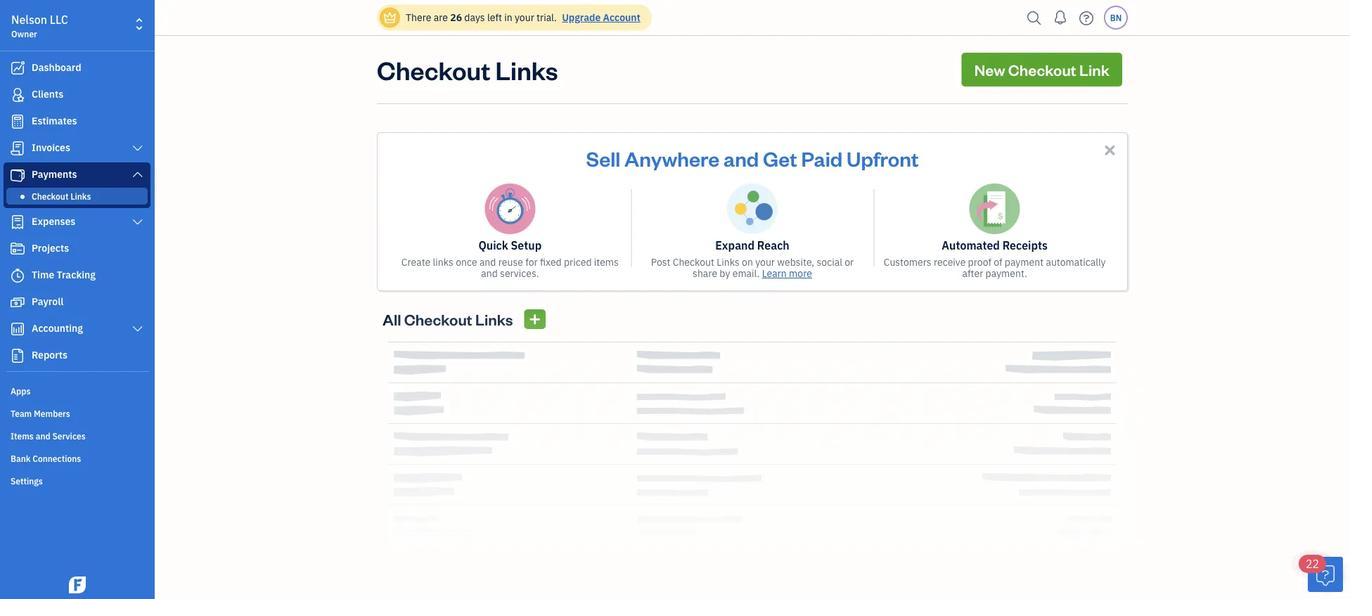 Task type: describe. For each thing, give the bounding box(es) containing it.
payment
[[1005, 256, 1044, 269]]

payment image
[[9, 168, 26, 182]]

invoice image
[[9, 141, 26, 155]]

22
[[1306, 557, 1319, 571]]

links left create new checkout link image
[[475, 309, 513, 329]]

expand reach image
[[727, 184, 778, 234]]

client image
[[9, 88, 26, 102]]

checkout links inside 'link'
[[32, 191, 91, 202]]

paid
[[801, 145, 843, 171]]

bank connections link
[[4, 447, 150, 468]]

tracking
[[57, 268, 96, 281]]

checkout inside 'link'
[[32, 191, 68, 202]]

crown image
[[383, 10, 397, 25]]

left
[[487, 11, 502, 24]]

links
[[433, 256, 453, 269]]

projects link
[[4, 236, 150, 262]]

automated
[[942, 238, 1000, 253]]

priced
[[564, 256, 592, 269]]

post
[[651, 256, 670, 269]]

1 horizontal spatial checkout links
[[377, 53, 558, 86]]

share
[[693, 267, 717, 280]]

sell anywhere and get paid upfront
[[586, 145, 919, 171]]

timer image
[[9, 269, 26, 283]]

members
[[34, 408, 70, 419]]

checkout for all checkout links
[[404, 309, 472, 329]]

links inside 'link'
[[70, 191, 91, 202]]

all checkout links
[[383, 309, 513, 329]]

create
[[401, 256, 431, 269]]

accounting link
[[4, 316, 150, 342]]

quick setup image
[[485, 184, 535, 234]]

expand
[[715, 238, 755, 253]]

upfront
[[847, 145, 919, 171]]

estimates link
[[4, 109, 150, 134]]

team
[[11, 408, 32, 419]]

dashboard image
[[9, 61, 26, 75]]

create new checkout link image
[[528, 311, 541, 328]]

customers
[[884, 256, 931, 269]]

receive
[[934, 256, 966, 269]]

items and services link
[[4, 425, 150, 446]]

expenses link
[[4, 210, 150, 235]]

services.
[[500, 267, 539, 280]]

on
[[742, 256, 753, 269]]

post checkout links on your website, social or share by email.
[[651, 256, 854, 280]]

checkout down are
[[377, 53, 490, 86]]

links down there are 26 days left in your trial. upgrade account
[[495, 53, 558, 86]]

chart image
[[9, 322, 26, 336]]

items
[[594, 256, 619, 269]]

0 vertical spatial your
[[515, 11, 534, 24]]

main element
[[0, 0, 190, 599]]

projects
[[32, 242, 69, 255]]

new checkout link
[[974, 59, 1110, 79]]

automatically
[[1046, 256, 1106, 269]]

quick
[[478, 238, 508, 253]]

dashboard link
[[4, 56, 150, 81]]

time tracking link
[[4, 263, 150, 288]]

nelson
[[11, 12, 47, 27]]

website,
[[777, 256, 814, 269]]

checkout links link
[[6, 188, 148, 205]]

reach
[[757, 238, 789, 253]]

payroll
[[32, 295, 63, 308]]

freshbooks image
[[66, 577, 89, 593]]

reports
[[32, 348, 67, 361]]

chevron large down image for accounting
[[131, 323, 144, 335]]

owner
[[11, 28, 37, 39]]

go to help image
[[1075, 7, 1098, 28]]

new
[[974, 59, 1005, 79]]

bank
[[11, 453, 31, 464]]

expense image
[[9, 215, 26, 229]]

notifications image
[[1049, 4, 1072, 32]]

or
[[845, 256, 854, 269]]

chevron large down image for invoices
[[131, 143, 144, 154]]

and inside main element
[[36, 430, 50, 442]]

anywhere
[[624, 145, 719, 171]]

get
[[763, 145, 797, 171]]



Task type: locate. For each thing, give the bounding box(es) containing it.
chevron large down image
[[131, 169, 144, 180]]

team members
[[11, 408, 70, 419]]

bank connections
[[11, 453, 81, 464]]

money image
[[9, 295, 26, 309]]

trial.
[[537, 11, 557, 24]]

close image
[[1102, 142, 1118, 158]]

learn
[[762, 267, 787, 280]]

and
[[724, 145, 759, 171], [479, 256, 496, 269], [481, 267, 498, 280], [36, 430, 50, 442]]

payments
[[32, 168, 77, 181]]

upgrade account link
[[559, 11, 640, 24]]

team members link
[[4, 402, 150, 423]]

search image
[[1023, 7, 1046, 28]]

invoices link
[[4, 136, 150, 161]]

accounting
[[32, 322, 83, 335]]

and right items
[[36, 430, 50, 442]]

social
[[817, 256, 842, 269]]

22 button
[[1299, 555, 1343, 592]]

fixed
[[540, 256, 562, 269]]

in
[[504, 11, 512, 24]]

nelson llc owner
[[11, 12, 68, 39]]

resource center badge image
[[1308, 557, 1343, 592]]

payroll link
[[4, 290, 150, 315]]

0 vertical spatial chevron large down image
[[131, 143, 144, 154]]

services
[[52, 430, 86, 442]]

chevron large down image up chevron large down image
[[131, 143, 144, 154]]

0 horizontal spatial your
[[515, 11, 534, 24]]

chevron large down image down payroll link
[[131, 323, 144, 335]]

2 vertical spatial chevron large down image
[[131, 323, 144, 335]]

report image
[[9, 349, 26, 363]]

expenses
[[32, 215, 75, 228]]

links
[[495, 53, 558, 86], [70, 191, 91, 202], [717, 256, 740, 269], [475, 309, 513, 329]]

1 horizontal spatial your
[[755, 256, 775, 269]]

and left 'reuse'
[[481, 267, 498, 280]]

1 vertical spatial your
[[755, 256, 775, 269]]

link
[[1079, 59, 1110, 79]]

and left get
[[724, 145, 759, 171]]

items
[[11, 430, 34, 442]]

chevron large down image for expenses
[[131, 217, 144, 228]]

chevron large down image inside accounting link
[[131, 323, 144, 335]]

are
[[434, 11, 448, 24]]

bn
[[1110, 12, 1122, 23]]

links down payments link
[[70, 191, 91, 202]]

apps
[[11, 385, 31, 397]]

reuse
[[498, 256, 523, 269]]

1 vertical spatial chevron large down image
[[131, 217, 144, 228]]

by
[[720, 267, 730, 280]]

0 horizontal spatial checkout links
[[32, 191, 91, 202]]

clients
[[32, 88, 63, 101]]

checkout links down days
[[377, 53, 558, 86]]

2 chevron large down image from the top
[[131, 217, 144, 228]]

your right in
[[515, 11, 534, 24]]

your inside post checkout links on your website, social or share by email.
[[755, 256, 775, 269]]

chevron large down image down chevron large down image
[[131, 217, 144, 228]]

setup
[[511, 238, 542, 253]]

checkout inside button
[[1008, 59, 1076, 79]]

time tracking
[[32, 268, 96, 281]]

learn more
[[762, 267, 812, 280]]

expand reach
[[715, 238, 789, 253]]

0 vertical spatial checkout links
[[377, 53, 558, 86]]

quick setup create links once and reuse for fixed priced items and services.
[[401, 238, 619, 280]]

your
[[515, 11, 534, 24], [755, 256, 775, 269]]

checkout
[[377, 53, 490, 86], [1008, 59, 1076, 79], [32, 191, 68, 202], [673, 256, 714, 269], [404, 309, 472, 329]]

account
[[603, 11, 640, 24]]

3 chevron large down image from the top
[[131, 323, 144, 335]]

chevron large down image
[[131, 143, 144, 154], [131, 217, 144, 228], [131, 323, 144, 335]]

connections
[[33, 453, 81, 464]]

for
[[525, 256, 538, 269]]

links inside post checkout links on your website, social or share by email.
[[717, 256, 740, 269]]

and down quick
[[479, 256, 496, 269]]

estimates
[[32, 114, 77, 127]]

1 chevron large down image from the top
[[131, 143, 144, 154]]

email.
[[733, 267, 760, 280]]

settings
[[11, 475, 43, 487]]

checkout links down payments
[[32, 191, 91, 202]]

reports link
[[4, 343, 150, 368]]

automated receipts customers receive proof of payment automatically after payment.
[[884, 238, 1106, 280]]

26
[[450, 11, 462, 24]]

there
[[406, 11, 431, 24]]

apps link
[[4, 380, 150, 401]]

more
[[789, 267, 812, 280]]

checkout links
[[377, 53, 558, 86], [32, 191, 91, 202]]

after
[[962, 267, 983, 280]]

sell
[[586, 145, 620, 171]]

days
[[464, 11, 485, 24]]

of
[[994, 256, 1002, 269]]

your right on
[[755, 256, 775, 269]]

project image
[[9, 242, 26, 256]]

links down expand
[[717, 256, 740, 269]]

payment.
[[986, 267, 1027, 280]]

settings link
[[4, 470, 150, 491]]

bn button
[[1104, 6, 1128, 30]]

new checkout link button
[[962, 53, 1122, 86]]

dashboard
[[32, 61, 81, 74]]

1 vertical spatial checkout links
[[32, 191, 91, 202]]

checkout down payments
[[32, 191, 68, 202]]

checkout for post checkout links on your website, social or share by email.
[[673, 256, 714, 269]]

payments link
[[4, 162, 150, 188]]

there are 26 days left in your trial. upgrade account
[[406, 11, 640, 24]]

checkout for new checkout link
[[1008, 59, 1076, 79]]

clients link
[[4, 82, 150, 108]]

estimate image
[[9, 115, 26, 129]]

once
[[456, 256, 477, 269]]

invoices
[[32, 141, 70, 154]]

proof
[[968, 256, 991, 269]]

checkout right post on the left top of page
[[673, 256, 714, 269]]

checkout right all
[[404, 309, 472, 329]]

checkout inside post checkout links on your website, social or share by email.
[[673, 256, 714, 269]]

all
[[383, 309, 401, 329]]

automated receipts image
[[969, 184, 1020, 234]]

checkout down search icon
[[1008, 59, 1076, 79]]

llc
[[50, 12, 68, 27]]

upgrade
[[562, 11, 601, 24]]



Task type: vqa. For each thing, say whether or not it's contained in the screenshot.
1,815.00
no



